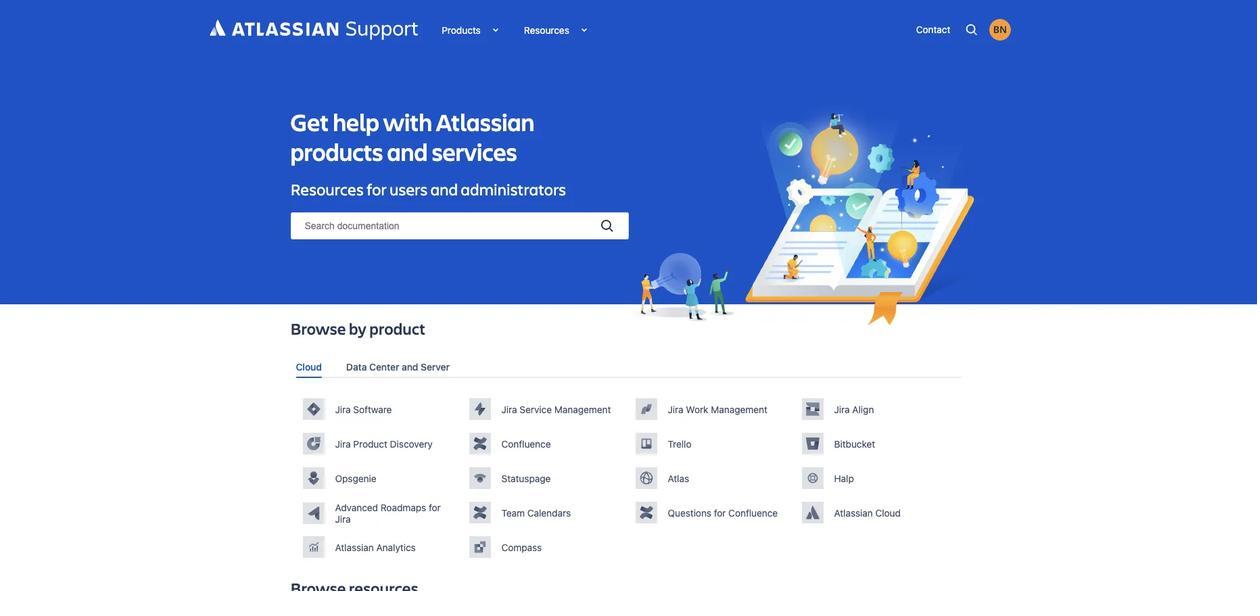 Task type: vqa. For each thing, say whether or not it's contained in the screenshot.
* to the right
no



Task type: describe. For each thing, give the bounding box(es) containing it.
jira align
[[834, 404, 874, 415]]

jira for jira service management
[[502, 404, 517, 415]]

for for questions
[[714, 507, 726, 519]]

cloud inside tab
[[296, 361, 322, 373]]

atlas
[[668, 473, 689, 484]]

jira software
[[335, 404, 392, 415]]

roadmaps
[[381, 502, 426, 514]]

calendars
[[527, 507, 571, 519]]

global hero book people image
[[740, 88, 984, 331]]

questions for confluence link
[[635, 502, 788, 524]]

jira align link
[[802, 399, 955, 420]]

help
[[333, 106, 379, 138]]

get
[[291, 106, 329, 138]]

trello
[[668, 438, 692, 450]]

advanced
[[335, 502, 378, 514]]

team
[[502, 507, 525, 519]]

opsgenie
[[335, 473, 376, 484]]

jira for jira product discovery
[[335, 438, 351, 450]]

0 vertical spatial confluence
[[502, 438, 551, 450]]

bitbucket
[[834, 438, 875, 450]]

jira work management
[[668, 404, 768, 415]]

product
[[370, 318, 426, 340]]

atlassian analytics
[[335, 542, 416, 553]]

resources dropdown image
[[569, 22, 586, 38]]

with
[[383, 106, 432, 138]]

jira for jira align
[[834, 404, 850, 415]]

statuspage
[[502, 473, 551, 484]]

resources for resources for users and administrators
[[291, 179, 364, 200]]

jira software link
[[303, 399, 456, 420]]

search image
[[599, 218, 615, 234]]

team calendars
[[502, 507, 571, 519]]

administrators
[[461, 179, 566, 200]]

jira work management link
[[635, 399, 788, 420]]

discovery
[[390, 438, 433, 450]]

jira inside advanced roadmaps for jira
[[335, 514, 351, 525]]

and inside data center and server tab
[[402, 361, 418, 373]]

work
[[686, 404, 709, 415]]

jira service management link
[[469, 399, 622, 420]]

for inside advanced roadmaps for jira
[[429, 502, 441, 514]]

global hero small people image
[[629, 253, 734, 321]]

get help with atlassian products and services
[[291, 106, 535, 168]]

halp
[[834, 473, 854, 484]]

halp link
[[802, 468, 955, 489]]

statuspage link
[[469, 468, 622, 489]]

service
[[520, 404, 552, 415]]

1 vertical spatial and
[[431, 179, 458, 200]]

software
[[353, 404, 392, 415]]

products
[[291, 135, 383, 168]]

products button
[[432, 20, 507, 40]]

jira service management
[[502, 404, 611, 415]]

cloud tab
[[291, 356, 327, 378]]

Search site content search field
[[291, 212, 629, 239]]

resources for users and administrators
[[291, 179, 566, 200]]

center
[[369, 361, 399, 373]]

browse
[[291, 318, 346, 340]]

atlassian for atlassian cloud
[[834, 507, 873, 519]]

analytics
[[376, 542, 416, 553]]

jira product discovery link
[[303, 433, 456, 455]]

1 vertical spatial confluence
[[729, 507, 778, 519]]



Task type: locate. For each thing, give the bounding box(es) containing it.
compass
[[502, 542, 542, 553]]

1 horizontal spatial for
[[429, 502, 441, 514]]

tab list containing cloud
[[291, 356, 967, 378]]

jira left align
[[834, 404, 850, 415]]

1 horizontal spatial confluence
[[729, 507, 778, 519]]

jira product discovery
[[335, 438, 433, 450]]

team calendars link
[[469, 502, 622, 524]]

bitbucket link
[[802, 433, 955, 455]]

atlassian inside get help with atlassian products and services
[[436, 106, 535, 138]]

2 horizontal spatial atlassian
[[834, 507, 873, 519]]

contact
[[916, 24, 951, 35]]

for for resources
[[367, 179, 387, 200]]

jira for jira software
[[335, 404, 351, 415]]

jira for jira work management
[[668, 404, 684, 415]]

advanced roadmaps for jira
[[335, 502, 441, 525]]

for right questions
[[714, 507, 726, 519]]

0 vertical spatial resources
[[524, 24, 569, 36]]

resources for resources
[[524, 24, 569, 36]]

resources button
[[514, 20, 596, 40]]

confluence up statuspage
[[502, 438, 551, 450]]

management for jira service management
[[554, 404, 611, 415]]

confluence down atlas link
[[729, 507, 778, 519]]

1 horizontal spatial cloud
[[876, 507, 901, 519]]

atlassian
[[436, 106, 535, 138], [834, 507, 873, 519], [335, 542, 374, 553]]

account avatar image
[[989, 19, 1011, 40]]

1 horizontal spatial resources
[[524, 24, 569, 36]]

tab list
[[291, 356, 967, 378]]

and left server
[[402, 361, 418, 373]]

data center and server
[[346, 361, 450, 373]]

cloud down browse
[[296, 361, 322, 373]]

cloud down halp link
[[876, 507, 901, 519]]

for right 'roadmaps'
[[429, 502, 441, 514]]

2 vertical spatial atlassian
[[335, 542, 374, 553]]

resources inside button
[[524, 24, 569, 36]]

resources
[[524, 24, 569, 36], [291, 179, 364, 200]]

management right work on the bottom right of the page
[[711, 404, 768, 415]]

0 horizontal spatial for
[[367, 179, 387, 200]]

management right service
[[554, 404, 611, 415]]

products
[[442, 24, 481, 36]]

server
[[421, 361, 450, 373]]

1 horizontal spatial atlassian
[[436, 106, 535, 138]]

jira down the 'opsgenie'
[[335, 514, 351, 525]]

atlassian logo image
[[209, 20, 418, 40]]

atlassian cloud link
[[802, 502, 955, 524]]

2 horizontal spatial for
[[714, 507, 726, 519]]

align
[[853, 404, 874, 415]]

compass link
[[469, 537, 622, 558]]

services
[[432, 135, 517, 168]]

atlas link
[[635, 468, 788, 489]]

resources down the products
[[291, 179, 364, 200]]

and right users
[[431, 179, 458, 200]]

0 horizontal spatial confluence
[[502, 438, 551, 450]]

browse by product
[[291, 318, 426, 340]]

1 vertical spatial atlassian
[[834, 507, 873, 519]]

0 vertical spatial and
[[387, 135, 428, 168]]

1 vertical spatial resources
[[291, 179, 364, 200]]

jira left service
[[502, 404, 517, 415]]

data center and server tab
[[341, 356, 455, 378]]

for
[[367, 179, 387, 200], [429, 502, 441, 514], [714, 507, 726, 519]]

trello link
[[635, 433, 788, 455]]

jira left work on the bottom right of the page
[[668, 404, 684, 415]]

for inside "questions for confluence" link
[[714, 507, 726, 519]]

atlassian analytics link
[[303, 537, 456, 558]]

0 vertical spatial atlassian
[[436, 106, 535, 138]]

resources right products icon
[[524, 24, 569, 36]]

atlassian for atlassian analytics
[[335, 542, 374, 553]]

users
[[390, 179, 428, 200]]

product
[[353, 438, 388, 450]]

opsgenie link
[[303, 468, 456, 489]]

advanced roadmaps for jira link
[[303, 502, 456, 525]]

and inside get help with atlassian products and services
[[387, 135, 428, 168]]

confluence
[[502, 438, 551, 450], [729, 507, 778, 519]]

search page image
[[964, 22, 979, 37]]

1 management from the left
[[554, 404, 611, 415]]

0 horizontal spatial atlassian
[[335, 542, 374, 553]]

and
[[387, 135, 428, 168], [431, 179, 458, 200], [402, 361, 418, 373]]

0 horizontal spatial management
[[554, 404, 611, 415]]

0 horizontal spatial resources
[[291, 179, 364, 200]]

products image
[[481, 22, 497, 38]]

and up users
[[387, 135, 428, 168]]

cloud
[[296, 361, 322, 373], [876, 507, 901, 519]]

jira left product
[[335, 438, 351, 450]]

data
[[346, 361, 367, 373]]

0 horizontal spatial cloud
[[296, 361, 322, 373]]

atlassian cloud
[[834, 507, 901, 519]]

0 vertical spatial cloud
[[296, 361, 322, 373]]

management
[[554, 404, 611, 415], [711, 404, 768, 415]]

management for jira work management
[[711, 404, 768, 415]]

1 vertical spatial cloud
[[876, 507, 901, 519]]

jira left software
[[335, 404, 351, 415]]

questions
[[668, 507, 712, 519]]

2 vertical spatial and
[[402, 361, 418, 373]]

1 horizontal spatial management
[[711, 404, 768, 415]]

jira
[[335, 404, 351, 415], [502, 404, 517, 415], [668, 404, 684, 415], [834, 404, 850, 415], [335, 438, 351, 450], [335, 514, 351, 525]]

confluence link
[[469, 433, 622, 455]]

contact link
[[910, 20, 957, 40]]

2 management from the left
[[711, 404, 768, 415]]

questions for confluence
[[668, 507, 778, 519]]

for left users
[[367, 179, 387, 200]]

by
[[349, 318, 367, 340]]



